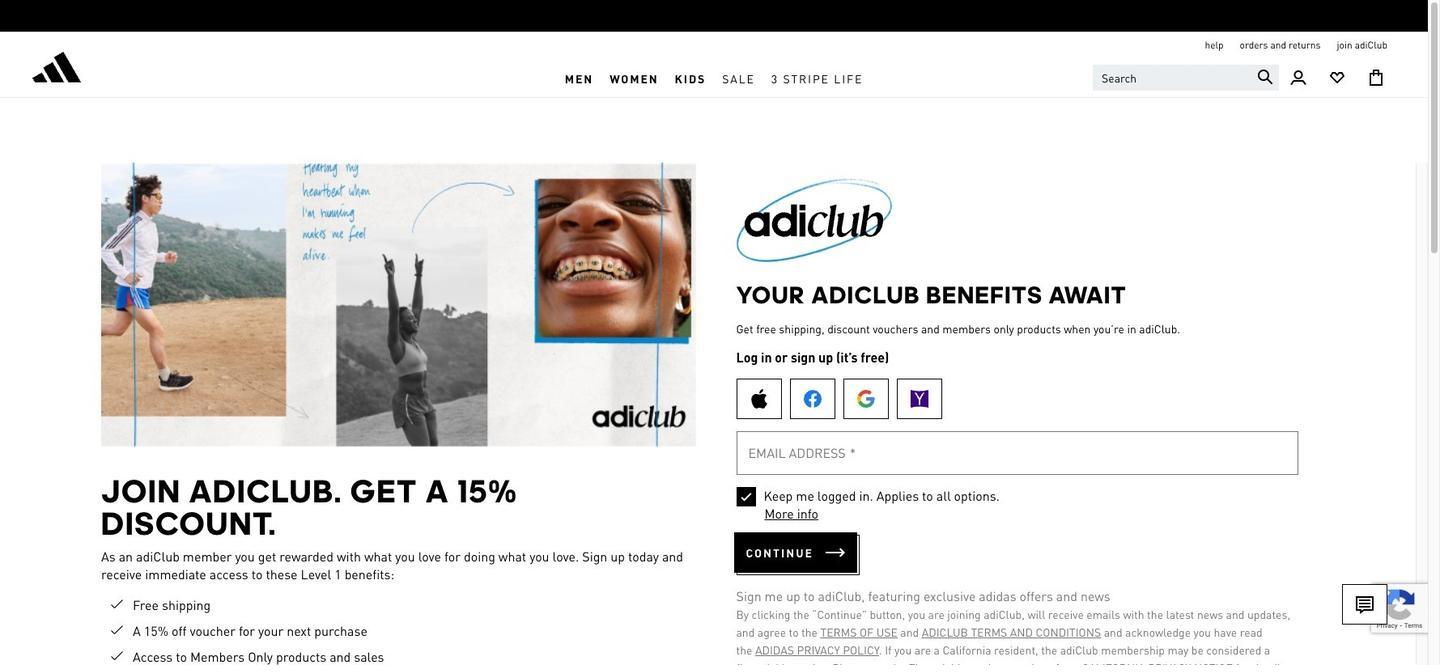 Task type: locate. For each thing, give the bounding box(es) containing it.
top image image
[[720, 163, 908, 262]]

Search field
[[1093, 65, 1279, 91]]

EMAIL ADDRESS email field
[[736, 431, 1298, 475]]



Task type: vqa. For each thing, say whether or not it's contained in the screenshot.
Search FIELD
yes



Task type: describe. For each thing, give the bounding box(es) containing it.
adiclub account portal teaser image
[[101, 163, 696, 446]]

main navigation element
[[343, 59, 1084, 97]]



